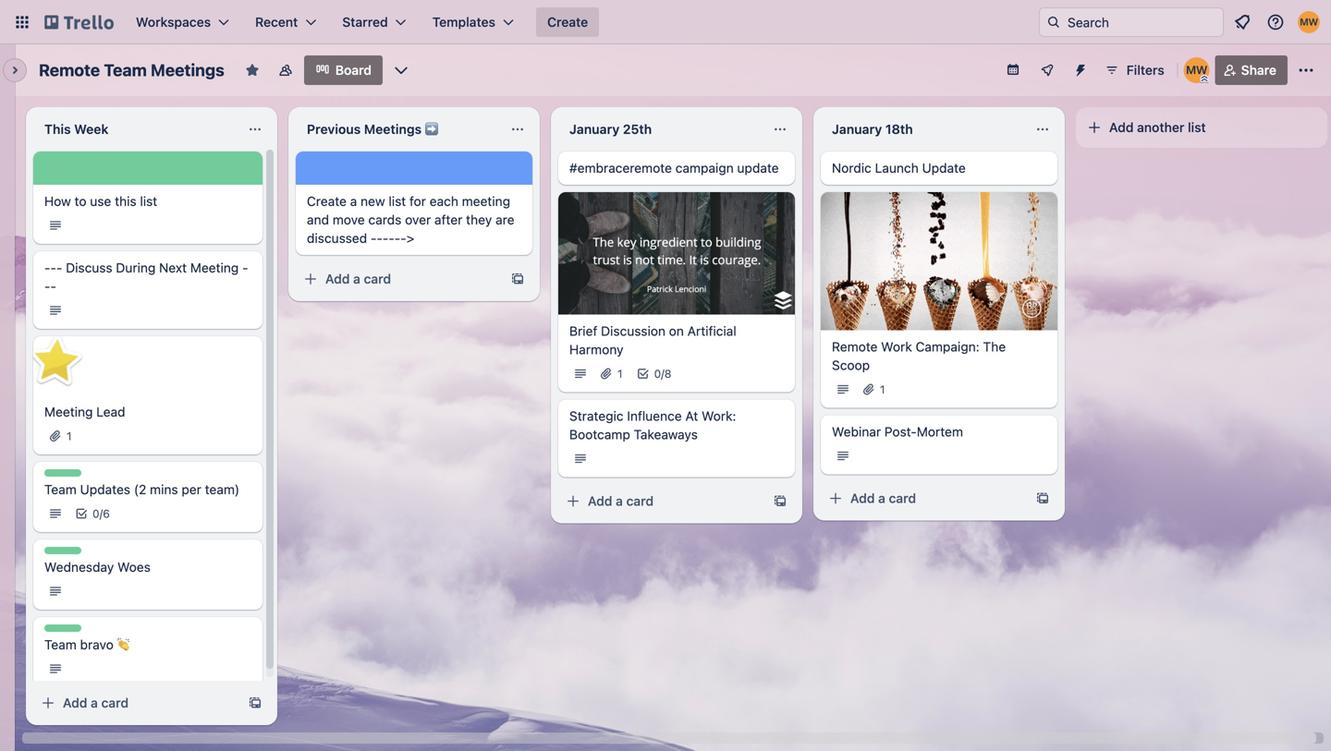 Task type: locate. For each thing, give the bounding box(es) containing it.
nordic launch update
[[832, 160, 966, 176]]

add for january 25th
[[588, 494, 612, 509]]

january left "25th"
[[569, 122, 619, 137]]

a for previous meetings ➡️
[[353, 271, 360, 287]]

0 vertical spatial meeting
[[190, 260, 239, 275]]

0 vertical spatial 1
[[617, 367, 623, 380]]

add a card button
[[296, 264, 503, 294], [821, 484, 1028, 513], [558, 487, 765, 516], [33, 689, 240, 718]]

color: green, title: "recurring item" element up 'updates'
[[44, 470, 81, 477]]

the
[[983, 339, 1006, 354]]

1 vertical spatial /
[[99, 507, 103, 520]]

add a card button down webinar post-mortem link
[[821, 484, 1028, 513]]

0 horizontal spatial remote
[[39, 60, 100, 80]]

1 january from the left
[[569, 122, 619, 137]]

create
[[547, 14, 588, 30], [307, 194, 347, 209]]

Board name text field
[[30, 55, 234, 85]]

card down discussed
[[364, 271, 391, 287]]

2 january from the left
[[832, 122, 882, 137]]

2 vertical spatial team
[[44, 637, 77, 653]]

and
[[307, 212, 329, 227]]

add a card for week
[[63, 696, 129, 711]]

1 down harmony
[[617, 367, 623, 380]]

1 color: green, title: "recurring item" element from the top
[[44, 470, 81, 477]]

add a card for 18th
[[850, 491, 916, 506]]

1 vertical spatial meeting
[[44, 404, 93, 420]]

create from template… image
[[510, 272, 525, 287], [773, 494, 788, 509], [248, 696, 263, 711]]

january for january 18th
[[832, 122, 882, 137]]

team for bravo
[[44, 637, 77, 653]]

This Week text field
[[33, 115, 237, 144]]

1
[[617, 367, 623, 380], [880, 383, 885, 396], [67, 430, 72, 443]]

meetings down workspaces popup button
[[151, 60, 224, 80]]

1 up webinar post-mortem
[[880, 383, 885, 396]]

/ down brief discussion on artificial harmony
[[661, 367, 664, 380]]

color: green, title: "recurring item" element up wednesday
[[44, 547, 81, 555]]

remote for remote work campaign: the scoop
[[832, 339, 878, 354]]

2 horizontal spatial list
[[1188, 120, 1206, 135]]

0
[[654, 367, 661, 380], [92, 507, 99, 520]]

nordic
[[832, 160, 871, 176]]

0 horizontal spatial 1
[[67, 430, 72, 443]]

add for this week
[[63, 696, 87, 711]]

1 horizontal spatial january
[[832, 122, 882, 137]]

0 vertical spatial 0
[[654, 367, 661, 380]]

1 horizontal spatial 0
[[654, 367, 661, 380]]

a for january 18th
[[878, 491, 885, 506]]

0 horizontal spatial january
[[569, 122, 619, 137]]

search image
[[1046, 15, 1061, 30]]

1 vertical spatial create
[[307, 194, 347, 209]]

color: green, title: "recurring item" element
[[44, 470, 81, 477], [44, 547, 81, 555], [44, 625, 81, 632]]

list
[[1188, 120, 1206, 135], [140, 194, 157, 209], [389, 194, 406, 209]]

0 vertical spatial create from template… image
[[510, 272, 525, 287]]

create inside create a new list for each meeting and move cards over after they are discussed ------>
[[307, 194, 347, 209]]

0 vertical spatial meetings
[[151, 60, 224, 80]]

lead
[[96, 404, 125, 420]]

maria williams (mariawilliams94) image
[[1184, 57, 1210, 83]]

january inside january 25th text field
[[569, 122, 619, 137]]

team left bravo in the left of the page
[[44, 637, 77, 653]]

add a card down bravo in the left of the page
[[63, 696, 129, 711]]

workspaces button
[[125, 7, 240, 37]]

list left for
[[389, 194, 406, 209]]

meeting
[[190, 260, 239, 275], [44, 404, 93, 420]]

strategic influence at work: bootcamp takeaways
[[569, 409, 736, 442]]

recent
[[255, 14, 298, 30]]

0 horizontal spatial 0
[[92, 507, 99, 520]]

create for create
[[547, 14, 588, 30]]

2 horizontal spatial create from template… image
[[773, 494, 788, 509]]

1 vertical spatial create from template… image
[[773, 494, 788, 509]]

0 vertical spatial team
[[104, 60, 147, 80]]

create for create a new list for each meeting and move cards over after they are discussed ------>
[[307, 194, 347, 209]]

1 vertical spatial 0
[[92, 507, 99, 520]]

create inside button
[[547, 14, 588, 30]]

wednesday woes link
[[44, 558, 251, 577]]

1 horizontal spatial meetings
[[364, 122, 422, 137]]

meeting lead
[[44, 404, 125, 420]]

2 vertical spatial create from template… image
[[248, 696, 263, 711]]

add down webinar
[[850, 491, 875, 506]]

meetings left ➡️
[[364, 122, 422, 137]]

mins
[[150, 482, 178, 497]]

2 color: green, title: "recurring item" element from the top
[[44, 547, 81, 555]]

add left another
[[1109, 120, 1134, 135]]

create from template… image
[[1035, 491, 1050, 506]]

remote
[[39, 60, 100, 80], [832, 339, 878, 354]]

list inside button
[[1188, 120, 1206, 135]]

1 horizontal spatial create from template… image
[[510, 272, 525, 287]]

move
[[333, 212, 365, 227]]

work
[[881, 339, 912, 354]]

during
[[116, 260, 156, 275]]

card down takeaways
[[626, 494, 654, 509]]

remote work campaign: the scoop
[[832, 339, 1006, 373]]

how to use this list link
[[44, 192, 251, 211]]

--- discuss during next meeting - --
[[44, 260, 248, 294]]

color: green, title: "recurring item" element for team updates (2 mins per team)
[[44, 470, 81, 477]]

add down discussed
[[325, 271, 350, 287]]

launch
[[875, 160, 919, 176]]

another
[[1137, 120, 1184, 135]]

0 horizontal spatial meetings
[[151, 60, 224, 80]]

1 down meeting lead
[[67, 430, 72, 443]]

0 vertical spatial color: green, title: "recurring item" element
[[44, 470, 81, 477]]

remote inside board name text box
[[39, 60, 100, 80]]

1 vertical spatial remote
[[832, 339, 878, 354]]

add a card
[[325, 271, 391, 287], [850, 491, 916, 506], [588, 494, 654, 509], [63, 696, 129, 711]]

card down 👏
[[101, 696, 129, 711]]

January 18th text field
[[821, 115, 1024, 144]]

scoop
[[832, 358, 870, 373]]

a down discussed
[[353, 271, 360, 287]]

bravo
[[80, 637, 114, 653]]

2 vertical spatial color: green, title: "recurring item" element
[[44, 625, 81, 632]]

list right another
[[1188, 120, 1206, 135]]

january inside january 18th text field
[[832, 122, 882, 137]]

filters
[[1127, 62, 1164, 78]]

to
[[74, 194, 86, 209]]

create a new list for each meeting and move cards over after they are discussed ------> link
[[307, 192, 521, 248]]

discussion
[[601, 324, 665, 339]]

team inside board name text box
[[104, 60, 147, 80]]

a down webinar post-mortem
[[878, 491, 885, 506]]

/ down 'updates'
[[99, 507, 103, 520]]

add down team bravo 👏 at left
[[63, 696, 87, 711]]

this member is an admin of this board. image
[[1200, 75, 1209, 83]]

2 horizontal spatial 1
[[880, 383, 885, 396]]

card down post-
[[889, 491, 916, 506]]

18th
[[885, 122, 913, 137]]

meetings inside board name text box
[[151, 60, 224, 80]]

#embraceremote campaign update
[[569, 160, 779, 176]]

maria williams (mariawilliams94) image
[[1298, 11, 1320, 33]]

0 horizontal spatial /
[[99, 507, 103, 520]]

how to use this list
[[44, 194, 157, 209]]

add another list
[[1109, 120, 1206, 135]]

Search field
[[1061, 8, 1223, 36]]

1 horizontal spatial list
[[389, 194, 406, 209]]

remote team meetings
[[39, 60, 224, 80]]

0 horizontal spatial create
[[307, 194, 347, 209]]

a inside create a new list for each meeting and move cards over after they are discussed ------>
[[350, 194, 357, 209]]

meeting left lead
[[44, 404, 93, 420]]

january up nordic
[[832, 122, 882, 137]]

0 horizontal spatial create from template… image
[[248, 696, 263, 711]]

campaign
[[675, 160, 734, 176]]

remote down back to home image
[[39, 60, 100, 80]]

1 horizontal spatial remote
[[832, 339, 878, 354]]

meeting right next
[[190, 260, 239, 275]]

add down bootcamp
[[588, 494, 612, 509]]

color: green, title: "recurring item" element for team bravo 👏
[[44, 625, 81, 632]]

team updates (2 mins per team)
[[44, 482, 240, 497]]

add a card down bootcamp
[[588, 494, 654, 509]]

1 horizontal spatial meeting
[[190, 260, 239, 275]]

0 horizontal spatial meeting
[[44, 404, 93, 420]]

artificial
[[687, 324, 736, 339]]

on
[[669, 324, 684, 339]]

strategic
[[569, 409, 623, 424]]

add for previous meetings ➡️
[[325, 271, 350, 287]]

this week
[[44, 122, 109, 137]]

add a card button for 25th
[[558, 487, 765, 516]]

post-
[[884, 424, 917, 439]]

0 for 0 / 8
[[654, 367, 661, 380]]

after
[[434, 212, 462, 227]]

add
[[1109, 120, 1134, 135], [325, 271, 350, 287], [850, 491, 875, 506], [588, 494, 612, 509], [63, 696, 87, 711]]

0 left '6'
[[92, 507, 99, 520]]

25th
[[623, 122, 652, 137]]

team for updates
[[44, 482, 77, 497]]

a up move
[[350, 194, 357, 209]]

add a card button down takeaways
[[558, 487, 765, 516]]

1 horizontal spatial create
[[547, 14, 588, 30]]

add a card button down team bravo 👏 link
[[33, 689, 240, 718]]

new
[[361, 194, 385, 209]]

0 horizontal spatial list
[[140, 194, 157, 209]]

how
[[44, 194, 71, 209]]

card for meetings
[[364, 271, 391, 287]]

1 vertical spatial meetings
[[364, 122, 422, 137]]

team left 'updates'
[[44, 482, 77, 497]]

a down bootcamp
[[616, 494, 623, 509]]

add a card down discussed
[[325, 271, 391, 287]]

-
[[371, 231, 377, 246], [377, 231, 383, 246], [383, 231, 388, 246], [388, 231, 394, 246], [394, 231, 400, 246], [400, 231, 406, 246], [44, 260, 50, 275], [50, 260, 56, 275], [56, 260, 62, 275], [242, 260, 248, 275], [44, 279, 50, 294], [50, 279, 56, 294]]

meetings
[[151, 60, 224, 80], [364, 122, 422, 137]]

(2
[[134, 482, 146, 497]]

nordic launch update link
[[832, 159, 1046, 177]]

0 left 8
[[654, 367, 661, 380]]

add a card button for 18th
[[821, 484, 1028, 513]]

1 vertical spatial color: green, title: "recurring item" element
[[44, 547, 81, 555]]

star or unstar board image
[[245, 63, 260, 78]]

a down bravo in the left of the page
[[91, 696, 98, 711]]

this
[[44, 122, 71, 137]]

create from template… image for this week
[[248, 696, 263, 711]]

remote inside remote work campaign: the scoop
[[832, 339, 878, 354]]

january
[[569, 122, 619, 137], [832, 122, 882, 137]]

meeting lead link
[[44, 403, 251, 421]]

0 vertical spatial remote
[[39, 60, 100, 80]]

mortem
[[917, 424, 963, 439]]

1 vertical spatial 1
[[880, 383, 885, 396]]

0 vertical spatial /
[[661, 367, 664, 380]]

remote up the scoop
[[832, 339, 878, 354]]

6
[[103, 507, 110, 520]]

add a card down webinar post-mortem
[[850, 491, 916, 506]]

add another list button
[[1076, 107, 1327, 148]]

0 vertical spatial create
[[547, 14, 588, 30]]

list right this
[[140, 194, 157, 209]]

color: green, title: "recurring item" element up team bravo 👏 at left
[[44, 625, 81, 632]]

add a card button down ">"
[[296, 264, 503, 294]]

1 vertical spatial team
[[44, 482, 77, 497]]

team up this week "text field" at the top of the page
[[104, 60, 147, 80]]

1 horizontal spatial 1
[[617, 367, 623, 380]]

per
[[182, 482, 201, 497]]

3 color: green, title: "recurring item" element from the top
[[44, 625, 81, 632]]

list inside create a new list for each meeting and move cards over after they are discussed ------>
[[389, 194, 406, 209]]

add a card button for week
[[33, 689, 240, 718]]

#embraceremote
[[569, 160, 672, 176]]

8
[[664, 367, 671, 380]]

1 horizontal spatial /
[[661, 367, 664, 380]]

team
[[104, 60, 147, 80], [44, 482, 77, 497], [44, 637, 77, 653]]



Task type: vqa. For each thing, say whether or not it's contained in the screenshot.
Tara Schultz (taraschultz7) icon
no



Task type: describe. For each thing, give the bounding box(es) containing it.
are
[[496, 212, 514, 227]]

updates
[[80, 482, 130, 497]]

power ups image
[[1040, 63, 1054, 78]]

update
[[922, 160, 966, 176]]

card for 25th
[[626, 494, 654, 509]]

1 for scoop
[[880, 383, 885, 396]]

share
[[1241, 62, 1276, 78]]

color: green, title: "recurring item" element for wednesday woes
[[44, 547, 81, 555]]

this
[[115, 194, 136, 209]]

starred
[[342, 14, 388, 30]]

use
[[90, 194, 111, 209]]

week
[[74, 122, 109, 137]]

wednesday woes
[[44, 560, 151, 575]]

brief discussion on artificial harmony link
[[569, 322, 784, 359]]

templates button
[[421, 7, 525, 37]]

january for january 25th
[[569, 122, 619, 137]]

discussed
[[307, 231, 367, 246]]

show menu image
[[1297, 61, 1315, 79]]

a for january 25th
[[616, 494, 623, 509]]

add inside button
[[1109, 120, 1134, 135]]

board
[[335, 62, 372, 78]]

calendar power-up image
[[1005, 62, 1020, 77]]

discuss
[[66, 260, 112, 275]]

bootcamp
[[569, 427, 630, 442]]

/ for 8
[[661, 367, 664, 380]]

primary element
[[0, 0, 1331, 44]]

share button
[[1215, 55, 1288, 85]]

0 / 8
[[654, 367, 671, 380]]

over
[[405, 212, 431, 227]]

card for 18th
[[889, 491, 916, 506]]

switch to… image
[[13, 13, 31, 31]]

Previous Meetings ➡️ text field
[[296, 115, 499, 144]]

influence
[[627, 409, 682, 424]]

webinar post-mortem link
[[832, 423, 1046, 441]]

2 vertical spatial 1
[[67, 430, 72, 443]]

January 25th text field
[[558, 115, 762, 144]]

meeting
[[462, 194, 510, 209]]

remote work campaign: the scoop link
[[832, 338, 1046, 375]]

team bravo 👏 link
[[44, 636, 251, 654]]

create from template… image for january 25th
[[773, 494, 788, 509]]

webinar post-mortem
[[832, 424, 963, 439]]

remote for remote team meetings
[[39, 60, 100, 80]]

0 / 6
[[92, 507, 110, 520]]

wednesday
[[44, 560, 114, 575]]

harmony
[[569, 342, 623, 357]]

meeting inside 'meeting lead' link
[[44, 404, 93, 420]]

workspaces
[[136, 14, 211, 30]]

team updates (2 mins per team) link
[[44, 481, 251, 499]]

team bravo 👏
[[44, 637, 130, 653]]

previous meetings ➡️
[[307, 122, 438, 137]]

meeting inside the --- discuss during next meeting - --
[[190, 260, 239, 275]]

/ for 6
[[99, 507, 103, 520]]

add a card for meetings
[[325, 271, 391, 287]]

woes
[[117, 560, 151, 575]]

work:
[[702, 409, 736, 424]]

--- discuss during next meeting - -- link
[[44, 259, 251, 296]]

update
[[737, 160, 779, 176]]

templates
[[432, 14, 495, 30]]

takeaways
[[634, 427, 698, 442]]

>
[[406, 231, 414, 246]]

add a card for 25th
[[588, 494, 654, 509]]

each
[[430, 194, 458, 209]]

automation image
[[1066, 55, 1091, 81]]

cards
[[368, 212, 402, 227]]

create a new list for each meeting and move cards over after they are discussed ------>
[[307, 194, 514, 246]]

0 for 0 / 6
[[92, 507, 99, 520]]

they
[[466, 212, 492, 227]]

at
[[685, 409, 698, 424]]

card for week
[[101, 696, 129, 711]]

starred button
[[331, 7, 418, 37]]

campaign:
[[916, 339, 979, 354]]

strategic influence at work: bootcamp takeaways link
[[569, 407, 784, 444]]

team)
[[205, 482, 240, 497]]

customize views image
[[392, 61, 410, 79]]

create from template… image for previous meetings ➡️
[[510, 272, 525, 287]]

open information menu image
[[1266, 13, 1285, 31]]

board link
[[304, 55, 383, 85]]

back to home image
[[44, 7, 114, 37]]

workspace visible image
[[278, 63, 293, 78]]

previous
[[307, 122, 361, 137]]

0 notifications image
[[1231, 11, 1253, 33]]

filters button
[[1099, 55, 1170, 85]]

1 for harmony
[[617, 367, 623, 380]]

next
[[159, 260, 187, 275]]

👏
[[117, 637, 130, 653]]

meetings inside text field
[[364, 122, 422, 137]]

➡️
[[425, 122, 438, 137]]

recent button
[[244, 7, 327, 37]]

#embraceremote campaign update link
[[569, 159, 784, 177]]

brief discussion on artificial harmony
[[569, 324, 736, 357]]

brief
[[569, 324, 597, 339]]

january 18th
[[832, 122, 913, 137]]

add for january 18th
[[850, 491, 875, 506]]

star image
[[25, 330, 88, 393]]

a for this week
[[91, 696, 98, 711]]

for
[[409, 194, 426, 209]]

add a card button for meetings
[[296, 264, 503, 294]]

webinar
[[832, 424, 881, 439]]



